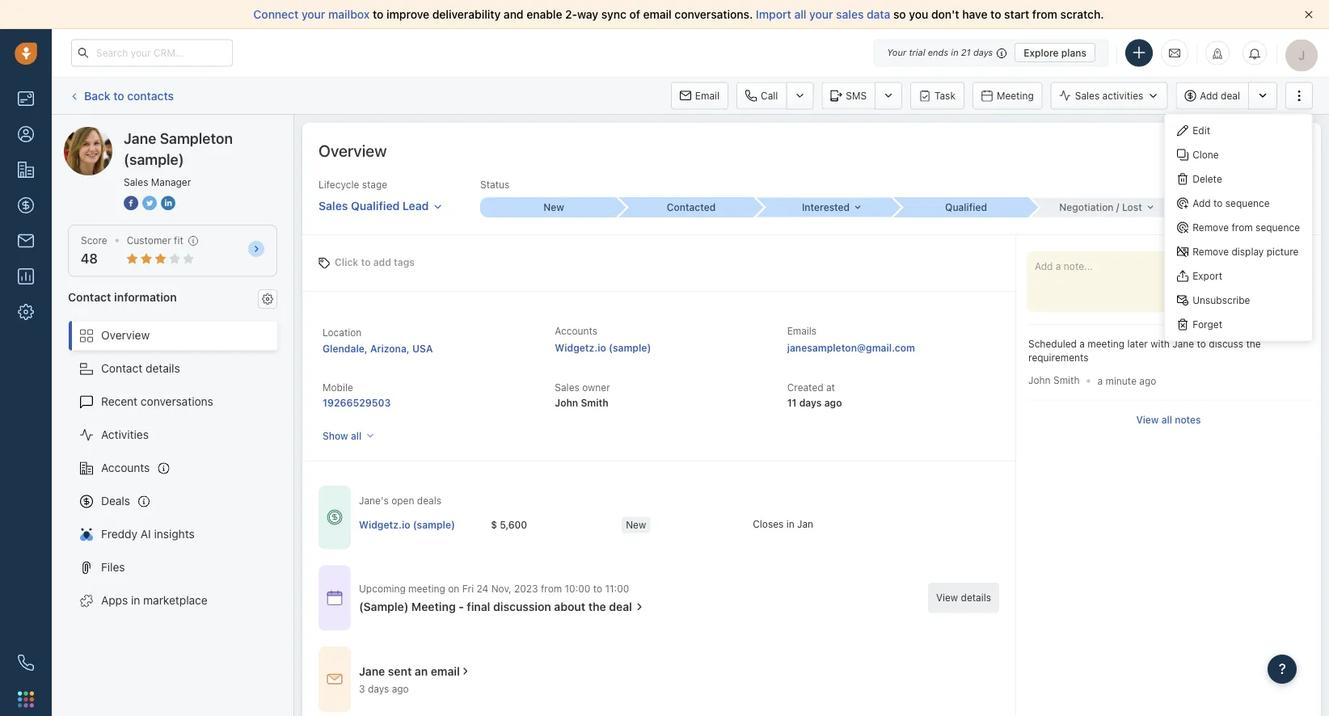 Task type: describe. For each thing, give the bounding box(es) containing it.
jane sent an email
[[359, 665, 460, 678]]

contact information
[[68, 290, 177, 303]]

0 vertical spatial days
[[973, 47, 993, 58]]

contacts
[[127, 89, 174, 102]]

remove for remove from sequence
[[1193, 222, 1229, 233]]

add deal button
[[1176, 82, 1248, 110]]

with
[[1151, 338, 1170, 350]]

21
[[961, 47, 971, 58]]

clone
[[1193, 149, 1219, 160]]

widgetz.io (sample)
[[359, 519, 455, 531]]

2 horizontal spatial in
[[951, 47, 959, 58]]

3 days ago
[[359, 683, 409, 694]]

freshworks switcher image
[[18, 691, 34, 708]]

emails janesampleton@gmail.com
[[787, 325, 915, 353]]

0 horizontal spatial container_wx8msf4aqz5i3rn1 image
[[327, 509, 343, 526]]

interested link
[[755, 198, 892, 217]]

activities
[[1102, 90, 1143, 101]]

connect
[[253, 8, 299, 21]]

48 button
[[81, 251, 98, 266]]

1 horizontal spatial email
[[643, 8, 672, 21]]

email
[[695, 90, 720, 101]]

fri
[[462, 583, 474, 594]]

and
[[504, 8, 524, 21]]

won
[[1203, 202, 1224, 213]]

scheduled a meeting later with jane to discuss the requirements
[[1028, 338, 1261, 363]]

deliverability
[[432, 8, 501, 21]]

0 vertical spatial new
[[543, 202, 564, 213]]

scheduled
[[1028, 338, 1077, 350]]

-
[[459, 600, 464, 614]]

sms button
[[822, 82, 875, 110]]

don't
[[931, 8, 959, 21]]

explore
[[1024, 47, 1059, 58]]

closes in jan
[[753, 519, 813, 530]]

jane's open deals
[[359, 495, 441, 507]]

contacted link
[[618, 197, 755, 218]]

0 horizontal spatial from
[[541, 583, 562, 594]]

insights
[[154, 528, 195, 541]]

interested
[[802, 202, 850, 213]]

stage
[[362, 179, 387, 190]]

minute
[[1105, 375, 1137, 386]]

deals
[[101, 494, 130, 508]]

in for closes in jan
[[786, 519, 794, 530]]

sequence for add to sequence
[[1225, 198, 1270, 209]]

0 vertical spatial widgetz.io (sample) link
[[555, 342, 651, 353]]

call link
[[736, 82, 786, 110]]

apps
[[101, 594, 128, 607]]

view for view all notes
[[1136, 414, 1159, 425]]

11
[[787, 397, 797, 408]]

1 vertical spatial deal
[[609, 600, 632, 614]]

call
[[761, 90, 778, 101]]

discussion
[[493, 600, 551, 614]]

/ for won
[[1227, 202, 1230, 213]]

phone element
[[10, 647, 42, 679]]

a inside scheduled a meeting later with jane to discuss the requirements
[[1079, 338, 1085, 350]]

recent
[[101, 395, 138, 408]]

days inside created at 11 days ago
[[799, 397, 822, 408]]

sync
[[601, 8, 626, 21]]

close image
[[1305, 11, 1313, 19]]

import
[[756, 8, 791, 21]]

created at 11 days ago
[[787, 382, 842, 408]]

you
[[909, 8, 928, 21]]

owner
[[582, 382, 610, 393]]

your
[[887, 47, 906, 58]]

facebook circled image
[[124, 194, 138, 211]]

janesampleton@gmail.com link
[[787, 340, 915, 356]]

Search your CRM... text field
[[71, 39, 233, 67]]

sampleton up manager
[[160, 129, 233, 147]]

sales qualified lead link
[[319, 192, 443, 215]]

0 vertical spatial john
[[1028, 375, 1051, 386]]

the inside scheduled a meeting later with jane to discuss the requirements
[[1246, 338, 1261, 350]]

(sample) inside accounts widgetz.io (sample)
[[609, 342, 651, 353]]

later
[[1127, 338, 1148, 350]]

sales inside sales owner john smith
[[555, 382, 579, 393]]

container_wx8msf4aqz5i3rn1 image right about
[[634, 601, 645, 613]]

task
[[935, 90, 955, 101]]

files
[[101, 561, 125, 574]]

add for add to sequence
[[1193, 198, 1211, 209]]

status
[[480, 179, 510, 190]]

sales for sales qualified lead
[[319, 199, 348, 212]]

customer
[[127, 235, 171, 246]]

glendale, arizona, usa link
[[323, 343, 433, 354]]

(sample) meeting - final discussion about the deal
[[359, 600, 632, 614]]

way
[[577, 8, 598, 21]]

3
[[359, 683, 365, 694]]

created
[[787, 382, 823, 393]]

location glendale, arizona, usa
[[323, 327, 433, 354]]

1 vertical spatial meeting
[[411, 600, 456, 614]]

interested button
[[755, 198, 892, 217]]

an
[[415, 665, 428, 678]]

$ 5,600
[[491, 519, 527, 531]]

of
[[629, 8, 640, 21]]

negotiation
[[1059, 202, 1114, 213]]

data
[[867, 8, 890, 21]]

twitter circled image
[[142, 194, 157, 211]]

upcoming meeting on fri 24 nov, 2023 from 10:00 to 11:00
[[359, 583, 629, 594]]

jane sampleton (sample) down contacts
[[96, 127, 229, 140]]

details for contact details
[[146, 362, 180, 375]]

1 vertical spatial meeting
[[408, 583, 445, 594]]

location
[[323, 327, 362, 338]]

trial
[[909, 47, 925, 58]]

display
[[1232, 246, 1264, 257]]

0 horizontal spatial widgetz.io
[[359, 519, 410, 531]]

1 vertical spatial from
[[1232, 222, 1253, 233]]

view details link
[[928, 583, 999, 613]]

contact for contact information
[[68, 290, 111, 303]]

sms
[[846, 90, 867, 101]]

connect your mailbox to improve deliverability and enable 2-way sync of email conversations. import all your sales data so you don't have to start from scratch.
[[253, 8, 1104, 21]]

ago for a minute ago
[[1139, 375, 1156, 386]]

about
[[554, 600, 585, 614]]

john smith
[[1028, 375, 1080, 386]]

/ for negotiation
[[1116, 202, 1119, 213]]

click to add tags
[[335, 257, 415, 268]]

1 vertical spatial the
[[588, 600, 606, 614]]

on
[[448, 583, 459, 594]]

1 your from the left
[[302, 8, 325, 21]]



Task type: vqa. For each thing, say whether or not it's contained in the screenshot.
the deal inside Add deal button
no



Task type: locate. For each thing, give the bounding box(es) containing it.
the
[[1246, 338, 1261, 350], [588, 600, 606, 614]]

meeting left on
[[408, 583, 445, 594]]

0 horizontal spatial /
[[1116, 202, 1119, 213]]

fit
[[174, 235, 183, 246]]

1 horizontal spatial smith
[[1053, 375, 1080, 386]]

view for view details
[[936, 592, 958, 604]]

your left the mailbox
[[302, 8, 325, 21]]

2 vertical spatial days
[[368, 683, 389, 694]]

0 horizontal spatial new
[[543, 202, 564, 213]]

smith down owner
[[581, 397, 608, 408]]

accounts for accounts
[[101, 461, 150, 475]]

click
[[335, 257, 358, 268]]

sales up facebook circled icon
[[124, 176, 148, 188]]

widgetz.io down jane's
[[359, 519, 410, 531]]

mobile 19266529503
[[323, 382, 391, 408]]

0 horizontal spatial deal
[[609, 600, 632, 614]]

1 horizontal spatial in
[[786, 519, 794, 530]]

1 vertical spatial widgetz.io
[[359, 519, 410, 531]]

widgetz.io inside accounts widgetz.io (sample)
[[555, 342, 606, 353]]

accounts up owner
[[555, 325, 598, 337]]

1 vertical spatial remove
[[1193, 246, 1229, 257]]

days right 3 at the bottom of page
[[368, 683, 389, 694]]

1 vertical spatial days
[[799, 397, 822, 408]]

0 vertical spatial the
[[1246, 338, 1261, 350]]

0 vertical spatial meeting
[[997, 90, 1034, 101]]

0 horizontal spatial ago
[[392, 683, 409, 694]]

task button
[[910, 82, 964, 110]]

days right 21
[[973, 47, 993, 58]]

add down "delete"
[[1193, 198, 1211, 209]]

jane's
[[359, 495, 389, 507]]

accounts for accounts widgetz.io (sample)
[[555, 325, 598, 337]]

explore plans
[[1024, 47, 1087, 58]]

meeting down explore
[[997, 90, 1034, 101]]

sales for sales activities
[[1075, 90, 1100, 101]]

contact
[[68, 290, 111, 303], [101, 362, 143, 375]]

0 horizontal spatial a
[[1079, 338, 1085, 350]]

jane inside scheduled a meeting later with jane to discuss the requirements
[[1172, 338, 1194, 350]]

lost
[[1122, 202, 1142, 213]]

manager
[[151, 176, 191, 188]]

0 horizontal spatial meeting
[[411, 600, 456, 614]]

1 vertical spatial john
[[555, 397, 578, 408]]

0 vertical spatial smith
[[1053, 375, 1080, 386]]

1 horizontal spatial /
[[1227, 202, 1230, 213]]

the right discuss
[[1246, 338, 1261, 350]]

1 horizontal spatial overview
[[319, 141, 387, 160]]

container_wx8msf4aqz5i3rn1 image for upcoming meeting on fri 24 nov, 2023 from 10:00 to 11:00
[[327, 590, 343, 606]]

1 horizontal spatial container_wx8msf4aqz5i3rn1 image
[[460, 666, 471, 677]]

0 horizontal spatial qualified
[[351, 199, 400, 212]]

in for apps in marketplace
[[131, 594, 140, 607]]

all right the import
[[794, 8, 806, 21]]

1 vertical spatial details
[[961, 592, 991, 604]]

2-
[[565, 8, 577, 21]]

sales owner john smith
[[555, 382, 610, 408]]

import all your sales data link
[[756, 8, 893, 21]]

a left minute
[[1097, 375, 1103, 386]]

customize overview
[[1204, 145, 1296, 156]]

john down requirements
[[1028, 375, 1051, 386]]

(sample) up owner
[[609, 342, 651, 353]]

widgetz.io
[[555, 342, 606, 353], [359, 519, 410, 531]]

all for show all
[[351, 430, 361, 442]]

1 vertical spatial contact
[[101, 362, 143, 375]]

0 vertical spatial sequence
[[1225, 198, 1270, 209]]

5,600
[[500, 519, 527, 531]]

ago down sent
[[392, 683, 409, 694]]

jane up 3 at the bottom of page
[[359, 665, 385, 678]]

container_wx8msf4aqz5i3rn1 image right an
[[460, 666, 471, 677]]

meeting
[[997, 90, 1034, 101], [411, 600, 456, 614]]

0 vertical spatial overview
[[319, 141, 387, 160]]

0 horizontal spatial details
[[146, 362, 180, 375]]

1 horizontal spatial qualified
[[945, 202, 987, 213]]

container_wx8msf4aqz5i3rn1 image left the upcoming on the bottom left
[[327, 590, 343, 606]]

days
[[973, 47, 993, 58], [799, 397, 822, 408], [368, 683, 389, 694]]

0 horizontal spatial view
[[936, 592, 958, 604]]

deal up the customize
[[1221, 90, 1240, 101]]

add for add deal
[[1200, 90, 1218, 101]]

(sample) down deals
[[413, 519, 455, 531]]

emails
[[787, 325, 817, 337]]

remove down won
[[1193, 222, 1229, 233]]

0 vertical spatial container_wx8msf4aqz5i3rn1 image
[[327, 509, 343, 526]]

1 horizontal spatial a
[[1097, 375, 1103, 386]]

1 horizontal spatial details
[[961, 592, 991, 604]]

accounts down 'activities'
[[101, 461, 150, 475]]

connect your mailbox link
[[253, 8, 373, 21]]

1 vertical spatial smith
[[581, 397, 608, 408]]

to inside scheduled a meeting later with jane to discuss the requirements
[[1197, 338, 1206, 350]]

phone image
[[18, 655, 34, 671]]

explore plans link
[[1015, 43, 1095, 62]]

show
[[323, 430, 348, 442]]

0 vertical spatial accounts
[[555, 325, 598, 337]]

widgetz.io (sample) link up owner
[[555, 342, 651, 353]]

1 vertical spatial sequence
[[1256, 222, 1300, 233]]

remove
[[1193, 222, 1229, 233], [1193, 246, 1229, 257]]

export
[[1193, 270, 1222, 282]]

apps in marketplace
[[101, 594, 208, 607]]

linkedin circled image
[[161, 194, 175, 211]]

days down created
[[799, 397, 822, 408]]

ago for 3 days ago
[[392, 683, 409, 694]]

deal down 11:00
[[609, 600, 632, 614]]

accounts widgetz.io (sample)
[[555, 325, 651, 353]]

contact details
[[101, 362, 180, 375]]

1 vertical spatial overview
[[101, 329, 150, 342]]

sales
[[1075, 90, 1100, 101], [124, 176, 148, 188], [319, 199, 348, 212], [555, 382, 579, 393]]

2 vertical spatial in
[[131, 594, 140, 607]]

0 horizontal spatial all
[[351, 430, 361, 442]]

2 / from the left
[[1227, 202, 1230, 213]]

2 vertical spatial ago
[[392, 683, 409, 694]]

churned
[[1232, 202, 1273, 213]]

1 vertical spatial in
[[786, 519, 794, 530]]

1 horizontal spatial days
[[799, 397, 822, 408]]

jane down 'back'
[[96, 127, 121, 140]]

1 / from the left
[[1116, 202, 1119, 213]]

1 horizontal spatial all
[[794, 8, 806, 21]]

email right an
[[431, 665, 460, 678]]

sales left owner
[[555, 382, 579, 393]]

sequence for remove from sequence
[[1256, 222, 1300, 233]]

conversations.
[[675, 8, 753, 21]]

1 vertical spatial all
[[1161, 414, 1172, 425]]

contact down 48
[[68, 290, 111, 303]]

new inside row
[[626, 519, 646, 531]]

widgetz.io (sample) link down open
[[359, 518, 455, 532]]

so
[[893, 8, 906, 21]]

1 horizontal spatial ago
[[824, 397, 842, 408]]

0 vertical spatial view
[[1136, 414, 1159, 425]]

sequence
[[1225, 198, 1270, 209], [1256, 222, 1300, 233]]

1 horizontal spatial view
[[1136, 414, 1159, 425]]

2 horizontal spatial from
[[1232, 222, 1253, 233]]

score
[[81, 235, 107, 246]]

accounts inside accounts widgetz.io (sample)
[[555, 325, 598, 337]]

ends
[[928, 47, 948, 58]]

2 your from the left
[[809, 8, 833, 21]]

jane down contacts
[[124, 129, 156, 147]]

a up requirements
[[1079, 338, 1085, 350]]

details inside view details link
[[961, 592, 991, 604]]

call button
[[736, 82, 786, 110]]

0 vertical spatial remove
[[1193, 222, 1229, 233]]

ai
[[141, 528, 151, 541]]

ago
[[1139, 375, 1156, 386], [824, 397, 842, 408], [392, 683, 409, 694]]

ago down the at
[[824, 397, 842, 408]]

enable
[[526, 8, 562, 21]]

widgetz.io (sample) link inside row
[[359, 518, 455, 532]]

0 vertical spatial add
[[1200, 90, 1218, 101]]

2 vertical spatial from
[[541, 583, 562, 594]]

1 vertical spatial container_wx8msf4aqz5i3rn1 image
[[460, 666, 471, 677]]

contact for contact details
[[101, 362, 143, 375]]

all right show
[[351, 430, 361, 442]]

0 vertical spatial all
[[794, 8, 806, 21]]

meeting inside scheduled a meeting later with jane to discuss the requirements
[[1088, 338, 1125, 350]]

in inside row
[[786, 519, 794, 530]]

widgetz.io up owner
[[555, 342, 606, 353]]

1 vertical spatial add
[[1193, 198, 1211, 209]]

remove for remove display picture
[[1193, 246, 1229, 257]]

1 remove from the top
[[1193, 222, 1229, 233]]

smith inside sales owner john smith
[[581, 397, 608, 408]]

row containing closes in jan
[[359, 509, 884, 542]]

john inside sales owner john smith
[[555, 397, 578, 408]]

lead
[[403, 199, 429, 212]]

2 vertical spatial all
[[351, 430, 361, 442]]

(sample)
[[183, 127, 229, 140], [124, 150, 184, 168], [609, 342, 651, 353], [413, 519, 455, 531]]

a minute ago
[[1097, 375, 1156, 386]]

0 horizontal spatial in
[[131, 594, 140, 607]]

add inside button
[[1200, 90, 1218, 101]]

negotiation / lost button
[[1030, 198, 1167, 217]]

sales for sales manager
[[124, 176, 148, 188]]

container_wx8msf4aqz5i3rn1 image
[[327, 590, 343, 606], [634, 601, 645, 613], [327, 671, 343, 688]]

row
[[359, 509, 884, 542]]

container_wx8msf4aqz5i3rn1 image
[[327, 509, 343, 526], [460, 666, 471, 677]]

view details
[[936, 592, 991, 604]]

0 horizontal spatial overview
[[101, 329, 150, 342]]

0 horizontal spatial accounts
[[101, 461, 150, 475]]

deal
[[1221, 90, 1240, 101], [609, 600, 632, 614]]

jane right with
[[1172, 338, 1194, 350]]

1 horizontal spatial john
[[1028, 375, 1051, 386]]

48
[[81, 251, 98, 266]]

customize
[[1204, 145, 1253, 156]]

in right apps
[[131, 594, 140, 607]]

1 horizontal spatial widgetz.io (sample) link
[[555, 342, 651, 353]]

2 horizontal spatial all
[[1161, 414, 1172, 425]]

2 remove from the top
[[1193, 246, 1229, 257]]

1 vertical spatial view
[[936, 592, 958, 604]]

from right 2023
[[541, 583, 562, 594]]

container_wx8msf4aqz5i3rn1 image for jane sent an email
[[327, 671, 343, 688]]

(sample) up 'sales manager' on the left of page
[[124, 150, 184, 168]]

1 horizontal spatial deal
[[1221, 90, 1240, 101]]

overview up lifecycle stage at top left
[[319, 141, 387, 160]]

overview
[[1255, 145, 1296, 156]]

requirements
[[1028, 352, 1089, 363]]

back to contacts
[[84, 89, 174, 102]]

1 horizontal spatial widgetz.io
[[555, 342, 606, 353]]

all
[[794, 8, 806, 21], [1161, 414, 1172, 425], [351, 430, 361, 442]]

1 horizontal spatial from
[[1032, 8, 1057, 21]]

remove up export
[[1193, 246, 1229, 257]]

sales down lifecycle
[[319, 199, 348, 212]]

19266529503 link
[[323, 397, 391, 408]]

overview up contact details
[[101, 329, 150, 342]]

sales left the activities
[[1075, 90, 1100, 101]]

the down 10:00
[[588, 600, 606, 614]]

email right of
[[643, 8, 672, 21]]

in left jan
[[786, 519, 794, 530]]

tags
[[394, 257, 415, 268]]

janesampleton@gmail.com
[[787, 342, 915, 353]]

jan
[[797, 519, 813, 530]]

details for view details
[[961, 592, 991, 604]]

1 vertical spatial ago
[[824, 397, 842, 408]]

2023
[[514, 583, 538, 594]]

your left sales
[[809, 8, 833, 21]]

0 vertical spatial in
[[951, 47, 959, 58]]

arizona,
[[370, 343, 410, 354]]

your
[[302, 8, 325, 21], [809, 8, 833, 21]]

accounts
[[555, 325, 598, 337], [101, 461, 150, 475]]

discuss
[[1209, 338, 1243, 350]]

unsubscribe
[[1193, 295, 1250, 306]]

in left 21
[[951, 47, 959, 58]]

mng settings image
[[262, 293, 273, 305]]

from right start
[[1032, 8, 1057, 21]]

sales activities button
[[1051, 82, 1176, 110], [1051, 82, 1168, 110]]

1 horizontal spatial meeting
[[997, 90, 1034, 101]]

1 horizontal spatial new
[[626, 519, 646, 531]]

at
[[826, 382, 835, 393]]

remove display picture
[[1193, 246, 1299, 257]]

mobile
[[323, 382, 353, 393]]

0 horizontal spatial the
[[588, 600, 606, 614]]

meeting left later
[[1088, 338, 1125, 350]]

email image
[[1169, 46, 1180, 60]]

john down accounts widgetz.io (sample)
[[555, 397, 578, 408]]

won / churned link
[[1167, 198, 1305, 217]]

conversations
[[141, 395, 213, 408]]

all left the notes
[[1161, 414, 1172, 425]]

/ right won
[[1227, 202, 1230, 213]]

ago right minute
[[1139, 375, 1156, 386]]

1 horizontal spatial the
[[1246, 338, 1261, 350]]

1 vertical spatial accounts
[[101, 461, 150, 475]]

container_wx8msf4aqz5i3rn1 image left 3 at the bottom of page
[[327, 671, 343, 688]]

meeting inside button
[[997, 90, 1034, 101]]

all inside view all notes link
[[1161, 414, 1172, 425]]

2 horizontal spatial ago
[[1139, 375, 1156, 386]]

upcoming
[[359, 583, 406, 594]]

1 vertical spatial new
[[626, 519, 646, 531]]

add
[[1200, 90, 1218, 101], [1193, 198, 1211, 209]]

2 horizontal spatial days
[[973, 47, 993, 58]]

from down the won / churned
[[1232, 222, 1253, 233]]

ago inside created at 11 days ago
[[824, 397, 842, 408]]

0 vertical spatial email
[[643, 8, 672, 21]]

jane inside jane sampleton (sample)
[[124, 129, 156, 147]]

0 horizontal spatial email
[[431, 665, 460, 678]]

remove from sequence
[[1193, 222, 1300, 233]]

sampleton down contacts
[[124, 127, 180, 140]]

1 vertical spatial widgetz.io (sample) link
[[359, 518, 455, 532]]

0 horizontal spatial john
[[555, 397, 578, 408]]

0 horizontal spatial smith
[[581, 397, 608, 408]]

(sample) up manager
[[183, 127, 229, 140]]

0 horizontal spatial days
[[368, 683, 389, 694]]

deal inside button
[[1221, 90, 1240, 101]]

1 horizontal spatial your
[[809, 8, 833, 21]]

add up "edit"
[[1200, 90, 1218, 101]]

edit
[[1193, 125, 1210, 136]]

scratch.
[[1060, 8, 1104, 21]]

10:00
[[565, 583, 590, 594]]

0 vertical spatial a
[[1079, 338, 1085, 350]]

0 vertical spatial details
[[146, 362, 180, 375]]

final
[[467, 600, 490, 614]]

contact up the recent
[[101, 362, 143, 375]]

contacted
[[667, 202, 716, 213]]

1 vertical spatial a
[[1097, 375, 1103, 386]]

smith down requirements
[[1053, 375, 1080, 386]]

0 horizontal spatial widgetz.io (sample) link
[[359, 518, 455, 532]]

back
[[84, 89, 110, 102]]

1 horizontal spatial accounts
[[555, 325, 598, 337]]

0 vertical spatial ago
[[1139, 375, 1156, 386]]

negotiation / lost
[[1059, 202, 1142, 213]]

container_wx8msf4aqz5i3rn1 image left 'widgetz.io (sample)'
[[327, 509, 343, 526]]

closes
[[753, 519, 784, 530]]

meeting down on
[[411, 600, 456, 614]]

sales qualified lead
[[319, 199, 429, 212]]

/ left lost
[[1116, 202, 1119, 213]]

0 horizontal spatial meeting
[[408, 583, 445, 594]]

qualified inside 'link'
[[945, 202, 987, 213]]

plans
[[1061, 47, 1087, 58]]

jane sampleton (sample) up manager
[[124, 129, 233, 168]]

john
[[1028, 375, 1051, 386], [555, 397, 578, 408]]

all for view all notes
[[1161, 414, 1172, 425]]



